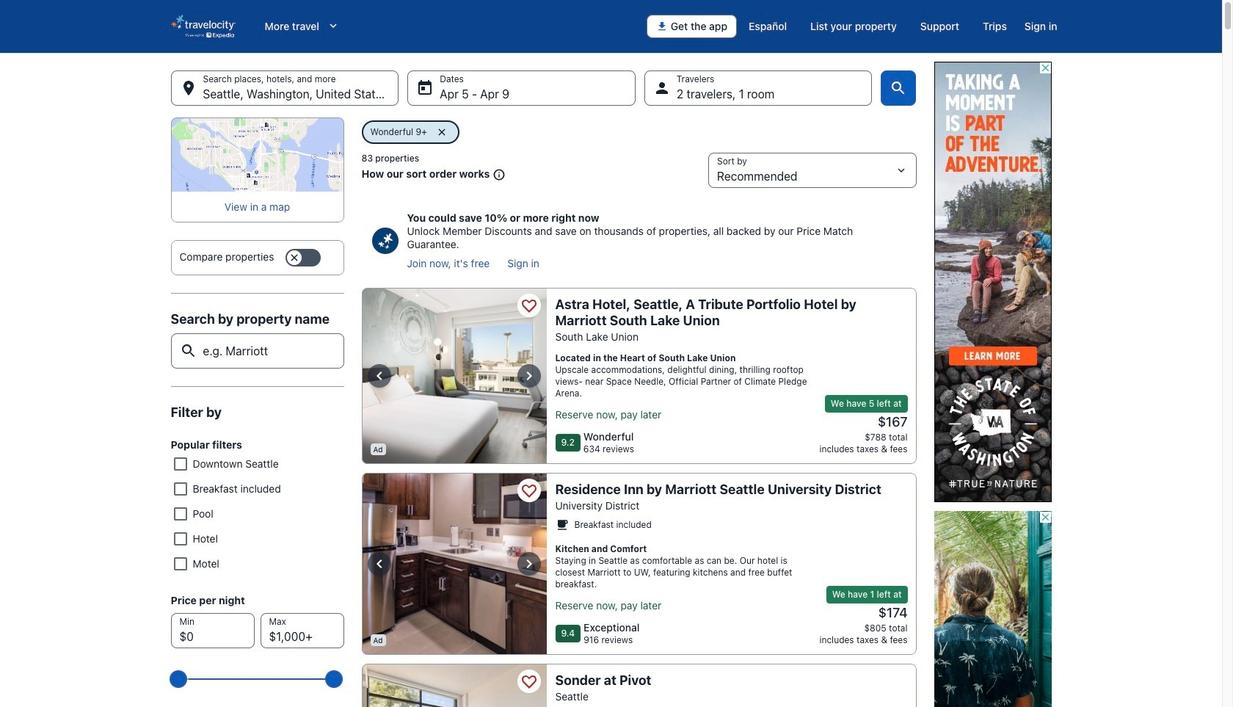 Task type: vqa. For each thing, say whether or not it's contained in the screenshot.
'Exterior' image corresponding to Show next image for Astra Hotel, Seattle, A Tribute Portfolio Hotel by Marriott South Lake Union on the bottom
yes



Task type: describe. For each thing, give the bounding box(es) containing it.
3 exterior image from the top
[[547, 664, 732, 707]]

front of property image
[[362, 473, 547, 655]]

show previous image for astra hotel, seattle, a tribute portfolio hotel by marriott south lake union image
[[370, 367, 388, 385]]

$1,000 and above, Maximum, Price per night range field
[[180, 663, 335, 695]]

show previous image for residence inn by marriott seattle university district image
[[370, 555, 388, 573]]

nightclub image
[[362, 288, 547, 464]]

static map image image
[[171, 117, 344, 192]]

exterior image for show next image for residence inn by marriott seattle university district
[[547, 473, 732, 655]]

exterior image for the show next image for astra hotel, seattle, a tribute portfolio hotel by marriott south lake union on the bottom
[[547, 288, 732, 464]]



Task type: locate. For each thing, give the bounding box(es) containing it.
exterior image
[[547, 288, 732, 464], [547, 473, 732, 655], [547, 664, 732, 707]]

show next image for residence inn by marriott seattle university district image
[[520, 555, 538, 573]]

small image
[[490, 168, 506, 182], [555, 518, 569, 532]]

1 exterior image from the top
[[547, 288, 732, 464]]

2 exterior image from the top
[[547, 473, 732, 655]]

you could save 10% or more right now image
[[372, 228, 398, 254]]

$0, Minimum, Price per night text field
[[171, 613, 254, 648]]

search image
[[890, 79, 908, 97]]

bbq/picnic area image
[[362, 664, 547, 707]]

0 vertical spatial small image
[[490, 168, 506, 182]]

1 vertical spatial exterior image
[[547, 473, 732, 655]]

show next image for astra hotel, seattle, a tribute portfolio hotel by marriott south lake union image
[[520, 367, 538, 385]]

0 horizontal spatial small image
[[490, 168, 506, 182]]

$0, Minimum, Price per night range field
[[180, 663, 335, 695]]

1 horizontal spatial small image
[[555, 518, 569, 532]]

travelocity logo image
[[171, 15, 235, 38]]

1 vertical spatial small image
[[555, 518, 569, 532]]

0 vertical spatial exterior image
[[547, 288, 732, 464]]

list
[[407, 257, 908, 270]]

$1,000 and above, Maximum, Price per night text field
[[260, 613, 344, 648]]

2 vertical spatial exterior image
[[547, 664, 732, 707]]

download the app button image
[[656, 21, 668, 32]]



